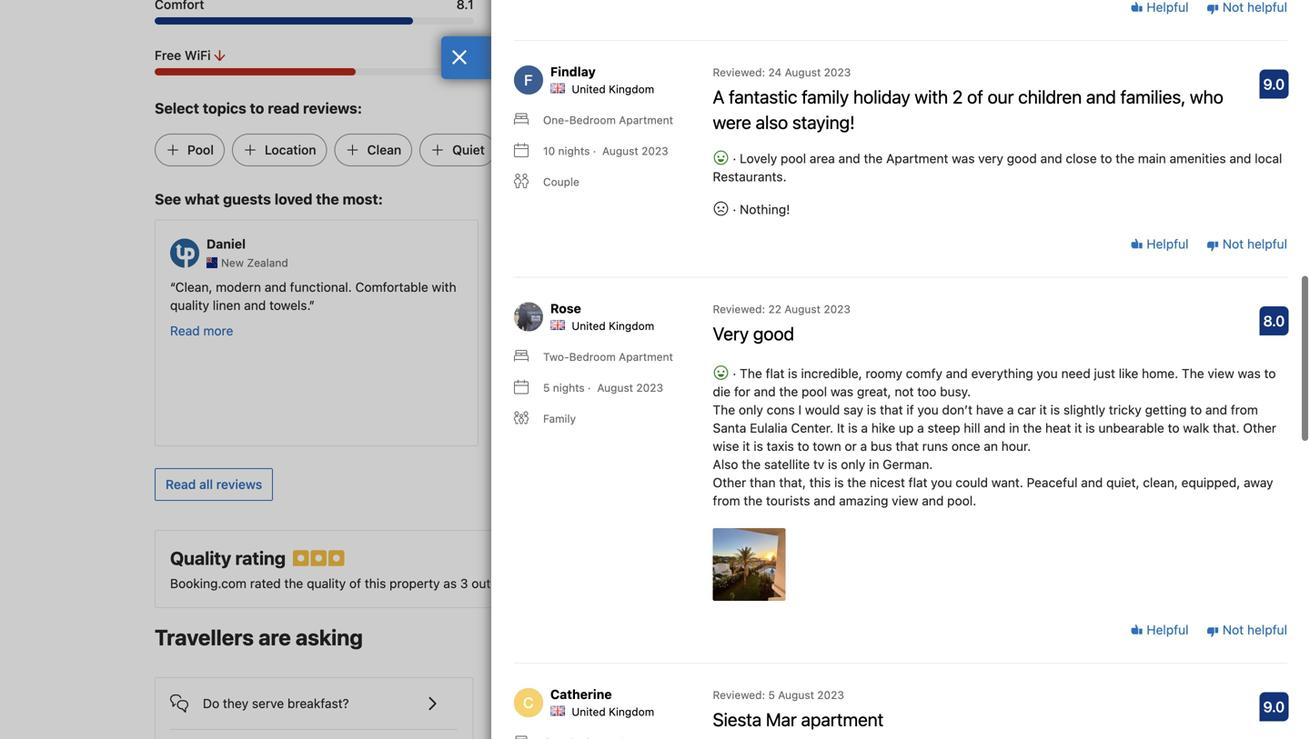 Task type: vqa. For each thing, say whether or not it's contained in the screenshot.
were at the top of the page
yes



Task type: describe. For each thing, give the bounding box(es) containing it.
size,
[[727, 577, 754, 592]]

read more for "
[[170, 324, 233, 339]]

for for santa...
[[884, 316, 900, 331]]

0 horizontal spatial of
[[349, 577, 361, 592]]

1 vertical spatial this
[[365, 577, 386, 592]]

1 horizontal spatial in
[[1009, 421, 1020, 436]]

pool. inside " great location, walking distance to the beach and shops. nice view from the balcony, quiet area. good sized pool. good communication, instructions easy to follow.
[[611, 316, 640, 331]]

free
[[155, 48, 181, 63]]

tricky for the flat is incredible, roomy comfy and everything you need just like home. the view was to die for and the pool was great, not too busy. the only cons i would say is that if you don't have a car it is slightly tricky getting to and from santa...
[[949, 371, 982, 386]]

2 helpful from the top
[[1143, 623, 1189, 638]]

to left read
[[250, 100, 264, 117]]

apartment
[[801, 709, 884, 731]]

holiday
[[854, 86, 911, 107]]

read down "area."
[[509, 360, 538, 375]]

taxis
[[767, 439, 794, 454]]

all
[[199, 477, 213, 492]]

busy. for the flat is incredible, roomy comfy and everything you need just like home. the view was to die for and the pool was great, not too busy. the only cons i would say is that if you don't have a car it is slightly tricky getting to and from santa...
[[1090, 316, 1120, 331]]

to up the "hour."
[[1030, 371, 1042, 386]]

0 vertical spatial "
[[309, 298, 315, 313]]

quality
[[170, 548, 231, 569]]

shops.
[[534, 298, 573, 313]]

only for santa
[[739, 403, 763, 418]]

couple
[[543, 175, 580, 188]]

read
[[268, 100, 300, 117]]

rating
[[235, 548, 286, 569]]

location
[[757, 577, 804, 592]]

local
[[1255, 151, 1283, 166]]

i for santa
[[799, 403, 802, 418]]

and inside a fantastic family holiday with 2 of our children and families, who were also staying!
[[1087, 86, 1116, 107]]

say for santa
[[844, 403, 864, 418]]

10 nights · august 2023
[[543, 145, 669, 157]]

what
[[185, 191, 220, 208]]

than
[[750, 475, 776, 490]]

· left nothing!
[[733, 202, 736, 217]]

comfy for the flat is incredible, roomy comfy and everything you need just like home. the view was to die for and the pool was great, not too busy. the only cons i would say is that if you don't have a car it is slightly tricky getting to and from santa...
[[1019, 280, 1056, 295]]

2 not helpful from the top
[[1220, 623, 1288, 638]]

rooms
[[602, 697, 638, 712]]

car for the flat is incredible, roomy comfy and everything you need just like home. the view was to die for and the pool was great, not too busy. the only cons i would say is that if you don't have a car it is slightly tricky getting to and from santa...
[[858, 371, 876, 386]]

getting for the flat is incredible, roomy comfy and everything you need just like home. the view was to die for and the pool was great, not too busy. the only cons i would say is that if you don't have a car it is slightly tricky getting to and from santa...
[[985, 371, 1027, 386]]

incredible, for santa...
[[914, 280, 975, 295]]

would for santa...
[[939, 353, 974, 368]]

1 horizontal spatial more
[[542, 360, 572, 375]]

up
[[899, 421, 914, 436]]

travellers
[[155, 625, 254, 651]]

nicest
[[870, 475, 905, 490]]

very good
[[713, 323, 795, 344]]

1 not helpful button from the top
[[1207, 235, 1288, 254]]

walking
[[603, 280, 648, 295]]

loved
[[275, 191, 313, 208]]

it
[[837, 421, 845, 436]]

2 vertical spatial 5
[[768, 689, 775, 702]]

pool for the flat is incredible, roomy comfy and everything you need just like home. the view was to die for and the pool was great, not too busy. the only cons i would say is that if you don't have a car it is slightly tricky getting to and from santa eulalia center. it is a hike up a steep hill and in the heat it is unbearable to walk that. other wise it is taxis to town or a bus that  runs once an hour. also the satellite tv is only in german. other than that, this is the nicest flat you could want. peaceful and quiet, clean, equipped, away from the tourists and amazing view and pool.
[[802, 384, 827, 399]]

1 horizontal spatial read more button
[[509, 359, 572, 377]]

to up the walk
[[1191, 403, 1202, 418]]

need for the flat is incredible, roomy comfy and everything you need just like home. the view was to die for and the pool was great, not too busy. the only cons i would say is that if you don't have a car it is slightly tricky getting to and from santa eulalia center. it is a hike up a steep hill and in the heat it is unbearable to walk that. other wise it is taxis to town or a bus that  runs once an hour. also the satellite tv is only in german. other than that, this is the nicest flat you could want. peaceful and quiet, clean, equipped, away from the tourists and amazing view and pool.
[[1062, 366, 1091, 381]]

see availability
[[1055, 632, 1145, 647]]

3 kingdom from the top
[[609, 706, 654, 719]]

helpful button for second not helpful button from the top
[[1131, 622, 1189, 640]]

from down also
[[713, 494, 740, 509]]

not for the flat is incredible, roomy comfy and everything you need just like home. the view was to die for and the pool was great, not too busy. the only cons i would say is that if you don't have a car it is slightly tricky getting to and from santa...
[[1044, 316, 1064, 331]]

· down the easy
[[729, 366, 740, 381]]

need for the flat is incredible, roomy comfy and everything you need just like home. the view was to die for and the pool was great, not too busy. the only cons i would say is that if you don't have a car it is slightly tricky getting to and from santa...
[[937, 298, 967, 313]]

· nothing!
[[729, 202, 790, 217]]

booking.com rated the quality of this property as 3 out of 5 based on factors such as facilities, size, location and services provided.
[[170, 577, 940, 592]]

it inside the flat is incredible, roomy comfy and everything you need just like home. the view was to die for and the pool was great, not too busy. the only cons i would say is that if you don't have a car it is slightly tricky getting to and from santa...
[[880, 371, 887, 386]]

2 horizontal spatial flat
[[909, 475, 928, 490]]

based
[[521, 577, 557, 592]]

2 as from the left
[[655, 577, 668, 592]]

reviewed: for a
[[713, 66, 765, 79]]

do they serve breakfast?
[[203, 697, 349, 712]]

modern
[[216, 280, 261, 295]]

" clean, modern and functional. comfortable with quality linen and towels.
[[170, 280, 456, 313]]

the inside the flat is incredible, roomy comfy and everything you need just like home. the view was to die for and the pool was great, not too busy. the only cons i would say is that if you don't have a car it is slightly tricky getting to and from santa...
[[929, 316, 948, 331]]

like for the flat is incredible, roomy comfy and everything you need just like home. the view was to die for and the pool was great, not too busy. the only cons i would say is that if you don't have a car it is slightly tricky getting to and from santa...
[[995, 298, 1015, 313]]

very
[[713, 323, 749, 344]]

communication,
[[544, 334, 638, 349]]

2 not helpful button from the top
[[1207, 622, 1288, 640]]

united for very
[[572, 320, 606, 332]]

not for the flat is incredible, roomy comfy and everything you need just like home. the view was to die for and the pool was great, not too busy. the only cons i would say is that if you don't have a car it is slightly tricky getting to and from santa eulalia center. it is a hike up a steep hill and in the heat it is unbearable to walk that. other wise it is taxis to town or a bus that  runs once an hour. also the satellite tv is only in german. other than that, this is the nicest flat you could want. peaceful and quiet, clean, equipped, away from the tourists and amazing view and pool.
[[895, 384, 914, 399]]

satellite
[[764, 457, 810, 472]]

a inside button
[[670, 697, 677, 712]]

see availability button
[[1044, 623, 1156, 656]]

comfort 8.1 meter
[[155, 17, 474, 25]]

new zealand image
[[207, 258, 217, 268]]

are
[[544, 697, 564, 712]]

say for santa...
[[978, 353, 998, 368]]

see for see what guests loved the most:
[[155, 191, 181, 208]]

breakfast?
[[288, 697, 349, 712]]

lovely pool area and the apartment was very good and close to the main amenities and local restaurants.
[[713, 151, 1283, 184]]

wise
[[713, 439, 739, 454]]

helpful for 1st not helpful button
[[1248, 237, 1288, 252]]

flat for the flat is incredible, roomy comfy and everything you need just like home. the view was to die for and the pool was great, not too busy. the only cons i would say is that if you don't have a car it is slightly tricky getting to and from santa eulalia center. it is a hike up a steep hill and in the heat it is unbearable to walk that. other wise it is taxis to town or a bus that  runs once an hour. also the satellite tv is only in german. other than that, this is the nicest flat you could want. peaceful and quiet, clean, equipped, away from the tourists and amazing view and pool.
[[766, 366, 785, 381]]

amazing
[[839, 494, 889, 509]]

an
[[984, 439, 998, 454]]

view inside " great location, walking distance to the beach and shops. nice view from the balcony, quiet area. good sized pool. good communication, instructions easy to follow.
[[606, 298, 633, 313]]

steep
[[928, 421, 961, 436]]

on
[[560, 577, 575, 592]]

clean
[[367, 142, 402, 157]]

1 horizontal spatial of
[[494, 577, 506, 592]]

good inside lovely pool area and the apartment was very good and close to the main amenities and local restaurants.
[[1007, 151, 1037, 166]]

0 horizontal spatial in
[[869, 457, 879, 472]]

see for see availability
[[1055, 632, 1078, 647]]

24
[[768, 66, 782, 79]]

to down reviewed: 22 august 2023
[[847, 316, 859, 331]]

close
[[1066, 151, 1097, 166]]

daniel
[[207, 237, 246, 252]]

the flat is incredible, roomy comfy and everything you need just like home. the view was to die for and the pool was great, not too busy. the only cons i would say is that if you don't have a car it is slightly tricky getting to and from santa eulalia center. it is a hike up a steep hill and in the heat it is unbearable to walk that. other wise it is taxis to town or a bus that  runs once an hour. also the satellite tv is only in german. other than that, this is the nicest flat you could want. peaceful and quiet, clean, equipped, away from the tourists and amazing view and pool.
[[713, 366, 1277, 509]]

siesta mar apartment
[[713, 709, 884, 731]]

linen
[[213, 298, 241, 313]]

nights for very good
[[553, 382, 585, 394]]

view
[[536, 142, 565, 157]]

once
[[952, 439, 981, 454]]

to inside lovely pool area and the apartment was very good and close to the main amenities and local restaurants.
[[1101, 151, 1112, 166]]

not for second not helpful button from the top
[[1223, 623, 1244, 638]]

august for a
[[785, 66, 821, 79]]

if for the flat is incredible, roomy comfy and everything you need just like home. the view was to die for and the pool was great, not too busy. the only cons i would say is that if you don't have a car it is slightly tricky getting to and from santa...
[[1041, 353, 1048, 368]]

pool for the flat is incredible, roomy comfy and everything you need just like home. the view was to die for and the pool was great, not too busy. the only cons i would say is that if you don't have a car it is slightly tricky getting to and from santa...
[[951, 316, 977, 331]]

are
[[259, 625, 291, 651]]

to up balcony,
[[705, 280, 716, 295]]

peaceful
[[1027, 475, 1078, 490]]

die for the flat is incredible, roomy comfy and everything you need just like home. the view was to die for and the pool was great, not too busy. the only cons i would say is that if you don't have a car it is slightly tricky getting to and from santa eulalia center. it is a hike up a steep hill and in the heat it is unbearable to walk that. other wise it is taxis to town or a bus that  runs once an hour. also the satellite tv is only in german. other than that, this is the nicest flat you could want. peaceful and quiet, clean, equipped, away from the tourists and amazing view and pool.
[[713, 384, 731, 399]]

clean,
[[1143, 475, 1178, 490]]

tv
[[813, 457, 825, 472]]

1 vertical spatial good
[[509, 334, 541, 349]]

siesta
[[713, 709, 762, 731]]

home. for the flat is incredible, roomy comfy and everything you need just like home. the view was to die for and the pool was great, not too busy. the only cons i would say is that if you don't have a car it is slightly tricky getting to and from santa...
[[1018, 298, 1054, 313]]

santa
[[713, 421, 747, 436]]

free wifi 6.3 meter
[[155, 68, 474, 75]]

for for santa
[[734, 384, 751, 399]]

equipped,
[[1182, 475, 1241, 490]]

0 horizontal spatial other
[[713, 475, 746, 490]]

it right wise
[[743, 439, 750, 454]]

quality rating
[[170, 548, 286, 569]]

kingdom for a fantastic family holiday with 2 of our children and families, who were also staying!
[[609, 83, 654, 95]]

everything for santa
[[971, 366, 1034, 381]]

· right view
[[593, 145, 596, 157]]

2
[[953, 86, 963, 107]]

also
[[756, 111, 788, 133]]

balcony?
[[680, 697, 732, 712]]

hill
[[964, 421, 981, 436]]

to down "8.0"
[[1265, 366, 1276, 381]]

see what guests loved the most:
[[155, 191, 383, 208]]

topics
[[203, 100, 246, 117]]

august down the communication,
[[597, 382, 633, 394]]

quality inside " clean, modern and functional. comfortable with quality linen and towels.
[[170, 298, 209, 313]]

are there rooms with a balcony?
[[544, 697, 732, 712]]

just for the flat is incredible, roomy comfy and everything you need just like home. the view was to die for and the pool was great, not too busy. the only cons i would say is that if you don't have a car it is slightly tricky getting to and from santa eulalia center. it is a hike up a steep hill and in the heat it is unbearable to walk that. other wise it is taxis to town or a bus that  runs once an hour. also the satellite tv is only in german. other than that, this is the nicest flat you could want. peaceful and quiet, clean, equipped, away from the tourists and amazing view and pool.
[[1094, 366, 1116, 381]]

1 as from the left
[[443, 577, 457, 592]]

location
[[265, 142, 316, 157]]

a right or
[[861, 439, 867, 454]]

area.
[[509, 316, 538, 331]]

read right it
[[847, 415, 877, 430]]

select
[[155, 100, 199, 117]]

home. for the flat is incredible, roomy comfy and everything you need just like home. the view was to die for and the pool was great, not too busy. the only cons i would say is that if you don't have a car it is slightly tricky getting to and from santa eulalia center. it is a hike up a steep hill and in the heat it is unbearable to walk that. other wise it is taxis to town or a bus that  runs once an hour. also the satellite tv is only in german. other than that, this is the nicest flat you could want. peaceful and quiet, clean, equipped, away from the tourists and amazing view and pool.
[[1142, 366, 1179, 381]]

zealand
[[247, 257, 288, 269]]

1 vertical spatial good
[[753, 323, 795, 344]]

balcony,
[[690, 298, 738, 313]]

pool
[[187, 142, 214, 157]]

from up that. at the bottom of the page
[[1231, 403, 1258, 418]]

1 not helpful from the top
[[1220, 237, 1288, 252]]

comfortable
[[355, 280, 428, 295]]

1 vertical spatial 5
[[510, 577, 517, 592]]

1 horizontal spatial read more
[[509, 360, 572, 375]]

free wifi
[[155, 48, 211, 63]]

with inside " clean, modern and functional. comfortable with quality linen and towels.
[[432, 280, 456, 295]]

die for the flat is incredible, roomy comfy and everything you need just like home. the view was to die for and the pool was great, not too busy. the only cons i would say is that if you don't have a car it is slightly tricky getting to and from santa...
[[862, 316, 880, 331]]

if for the flat is incredible, roomy comfy and everything you need just like home. the view was to die for and the pool was great, not too busy. the only cons i would say is that if you don't have a car it is slightly tricky getting to and from santa eulalia center. it is a hike up a steep hill and in the heat it is unbearable to walk that. other wise it is taxis to town or a bus that  runs once an hour. also the satellite tv is only in german. other than that, this is the nicest flat you could want. peaceful and quiet, clean, equipped, away from the tourists and amazing view and pool.
[[907, 403, 914, 418]]

sized
[[577, 316, 607, 331]]

10
[[543, 145, 555, 157]]

to right the easy
[[744, 334, 756, 349]]

read more button for "
[[170, 322, 233, 340]]

1 horizontal spatial good
[[541, 316, 573, 331]]

" great location, walking distance to the beach and shops. nice view from the balcony, quiet area. good sized pool. good communication, instructions easy to follow.
[[509, 280, 795, 349]]

the flat is incredible, roomy comfy and everything you need just like home. the view was to die for and the pool was great, not too busy. the only cons i would say is that if you don't have a car it is slightly tricky getting to and from santa...
[[847, 280, 1138, 404]]

eulalia
[[750, 421, 788, 436]]

3
[[460, 577, 468, 592]]

lovely
[[740, 151, 777, 166]]

that for santa...
[[1014, 353, 1038, 368]]

asking
[[296, 625, 363, 651]]

don't for the flat is incredible, roomy comfy and everything you need just like home. the view was to die for and the pool was great, not too busy. the only cons i would say is that if you don't have a car it is slightly tricky getting to and from santa...
[[1077, 353, 1107, 368]]

great, for santa
[[857, 384, 892, 399]]



Task type: locate. For each thing, give the bounding box(es) containing it.
nights for a fantastic family holiday with 2 of our children and families, who were also staying!
[[558, 145, 590, 157]]

quiet,
[[1107, 475, 1140, 490]]

this is a carousel with rotating slides. it displays featured reviews of the property. use next and previous buttons to navigate. region
[[140, 213, 1170, 454]]

1 " from the left
[[170, 280, 175, 295]]

great, inside the flat is incredible, roomy comfy and everything you need just like home. the view was to die for and the pool was great, not too busy. the only cons i would say is that if you don't have a car it is slightly tricky getting to and from santa...
[[1007, 316, 1041, 331]]

incredible,
[[914, 280, 975, 295], [801, 366, 862, 381]]

like inside the flat is incredible, roomy comfy and everything you need just like home. the view was to die for and the pool was great, not too busy. the only cons i would say is that if you don't have a car it is slightly tricky getting to and from santa...
[[995, 298, 1015, 313]]

· up restaurants.
[[729, 151, 740, 166]]

2 " from the left
[[509, 280, 514, 295]]

rated
[[250, 577, 281, 592]]

1 horizontal spatial car
[[1018, 403, 1036, 418]]

need inside the flat is incredible, roomy comfy and everything you need just like home. the view was to die for and the pool was great, not too busy. the only cons i would say is that if you don't have a car it is slightly tricky getting to and from santa...
[[937, 298, 967, 313]]

away
[[1244, 475, 1274, 490]]

main
[[1138, 151, 1166, 166]]

just inside "the flat is incredible, roomy comfy and everything you need just like home. the view was to die for and the pool was great, not too busy. the only cons i would say is that if you don't have a car it is slightly tricky getting to and from santa eulalia center. it is a hike up a steep hill and in the heat it is unbearable to walk that. other wise it is taxis to town or a bus that  runs once an hour. also the satellite tv is only in german. other than that, this is the nicest flat you could want. peaceful and quiet, clean, equipped, away from the tourists and amazing view and pool."
[[1094, 366, 1116, 381]]

also
[[713, 457, 738, 472]]

0 vertical spatial say
[[978, 353, 998, 368]]

1 vertical spatial reviewed:
[[713, 303, 765, 316]]

0 horizontal spatial great,
[[857, 384, 892, 399]]

read left the all
[[166, 477, 196, 492]]

nights right 10
[[558, 145, 590, 157]]

read down clean,
[[170, 324, 200, 339]]

0 vertical spatial if
[[1041, 353, 1048, 368]]

read more button up bus
[[847, 413, 910, 431]]

catherine
[[551, 687, 612, 702]]

0 vertical spatial this
[[810, 475, 831, 490]]

united kingdom for very
[[572, 320, 654, 332]]

2 9.0 from the top
[[1264, 699, 1285, 716]]

busy.
[[1090, 316, 1120, 331], [940, 384, 971, 399]]

0 horizontal spatial if
[[907, 403, 914, 418]]

more up bus
[[880, 415, 910, 430]]

1 vertical spatial "
[[890, 389, 896, 404]]

good right very
[[1007, 151, 1037, 166]]

0 horizontal spatial incredible,
[[801, 366, 862, 381]]

1 horizontal spatial tricky
[[1109, 403, 1142, 418]]

with right rooms
[[642, 697, 666, 712]]

there
[[567, 697, 598, 712]]

2 helpful button from the top
[[1131, 622, 1189, 640]]

tricky inside "the flat is incredible, roomy comfy and everything you need just like home. the view was to die for and the pool was great, not too busy. the only cons i would say is that if you don't have a car it is slightly tricky getting to and from santa eulalia center. it is a hike up a steep hill and in the heat it is unbearable to walk that. other wise it is taxis to town or a bus that  runs once an hour. also the satellite tv is only in german. other than that, this is the nicest flat you could want. peaceful and quiet, clean, equipped, away from the tourists and amazing view and pool."
[[1109, 403, 1142, 418]]

this left the property
[[365, 577, 386, 592]]

reviewed: up "a"
[[713, 66, 765, 79]]

united for a
[[572, 83, 606, 95]]

0 horizontal spatial cons
[[767, 403, 795, 418]]

reviews:
[[303, 100, 362, 117]]

facilities,
[[671, 577, 724, 592]]

beach
[[742, 280, 778, 295]]

getting inside the flat is incredible, roomy comfy and everything you need just like home. the view was to die for and the pool was great, not too busy. the only cons i would say is that if you don't have a car it is slightly tricky getting to and from santa...
[[985, 371, 1027, 386]]

read more up bus
[[847, 415, 910, 430]]

read more button for the flat is incredible, roomy comfy and everything you need just like home. the view was to die for and the pool was great, not too busy. the only cons i would say is that if you don't have a car it is slightly tricky getting to and from santa...
[[847, 413, 910, 431]]

united kingdom down findlay
[[572, 83, 654, 95]]

8.0
[[1264, 312, 1285, 330]]

read more down linen
[[170, 324, 233, 339]]

or
[[845, 439, 857, 454]]

quality down clean,
[[170, 298, 209, 313]]

would up center.
[[805, 403, 840, 418]]

follow.
[[759, 334, 795, 349]]

everything
[[847, 298, 909, 313], [971, 366, 1034, 381]]

1 horizontal spatial don't
[[1077, 353, 1107, 368]]

i inside the flat is incredible, roomy comfy and everything you need just like home. the view was to die for and the pool was great, not too busy. the only cons i would say is that if you don't have a car it is slightly tricky getting to and from santa...
[[933, 353, 936, 368]]

2 vertical spatial united
[[572, 706, 606, 719]]

as left '3'
[[443, 577, 457, 592]]

2 united kingdom from the top
[[572, 320, 654, 332]]

1 horizontal spatial only
[[841, 457, 866, 472]]

say up it
[[844, 403, 864, 418]]

2 reviewed: from the top
[[713, 303, 765, 316]]

2 horizontal spatial of
[[967, 86, 984, 107]]

for inside the flat is incredible, roomy comfy and everything you need just like home. the view was to die for and the pool was great, not too busy. the only cons i would say is that if you don't have a car it is slightly tricky getting to and from santa...
[[884, 316, 900, 331]]

1 horizontal spatial need
[[1062, 366, 1091, 381]]

1 vertical spatial would
[[805, 403, 840, 418]]

1 helpful from the top
[[1143, 237, 1189, 252]]

kingdom right 'there'
[[609, 706, 654, 719]]

such
[[623, 577, 651, 592]]

die
[[862, 316, 880, 331], [713, 384, 731, 399]]

getting for the flat is incredible, roomy comfy and everything you need just like home. the view was to die for and the pool was great, not too busy. the only cons i would say is that if you don't have a car it is slightly tricky getting to and from santa eulalia center. it is a hike up a steep hill and in the heat it is unbearable to walk that. other wise it is taxis to town or a bus that  runs once an hour. also the satellite tv is only in german. other than that, this is the nicest flat you could want. peaceful and quiet, clean, equipped, away from the tourists and amazing view and pool.
[[1145, 403, 1187, 418]]

i up steep
[[933, 353, 936, 368]]

0 vertical spatial busy.
[[1090, 316, 1120, 331]]

that inside the flat is incredible, roomy comfy and everything you need just like home. the view was to die for and the pool was great, not too busy. the only cons i would say is that if you don't have a car it is slightly tricky getting to and from santa...
[[1014, 353, 1038, 368]]

to down center.
[[798, 439, 810, 454]]

0 vertical spatial 5
[[543, 382, 550, 394]]

1 horizontal spatial say
[[978, 353, 998, 368]]

1 horizontal spatial would
[[939, 353, 974, 368]]

1 vertical spatial just
[[1094, 366, 1116, 381]]

1 not from the top
[[1223, 237, 1244, 252]]

car up santa...
[[858, 371, 876, 386]]

more for the flat is incredible, roomy comfy and everything you need just like home. the view was to die for and the pool was great, not too busy. the only cons i would say is that if you don't have a car it is slightly tricky getting to and from santa...
[[880, 415, 910, 430]]

kingdom for very good
[[609, 320, 654, 332]]

0 horizontal spatial comfy
[[906, 366, 943, 381]]

from inside the flat is incredible, roomy comfy and everything you need just like home. the view was to die for and the pool was great, not too busy. the only cons i would say is that if you don't have a car it is slightly tricky getting to and from santa...
[[1071, 371, 1098, 386]]

don't inside "the flat is incredible, roomy comfy and everything you need just like home. the view was to die for and the pool was great, not too busy. the only cons i would say is that if you don't have a car it is slightly tricky getting to and from santa eulalia center. it is a hike up a steep hill and in the heat it is unbearable to walk that. other wise it is taxis to town or a bus that  runs once an hour. also the satellite tv is only in german. other than that, this is the nicest flat you could want. peaceful and quiet, clean, equipped, away from the tourists and amazing view and pool."
[[942, 403, 973, 418]]

0 horizontal spatial for
[[734, 384, 751, 399]]

0 vertical spatial cons
[[901, 353, 929, 368]]

of inside a fantastic family holiday with 2 of our children and families, who were also staying!
[[967, 86, 984, 107]]

and
[[1087, 86, 1116, 107], [839, 151, 861, 166], [1041, 151, 1063, 166], [1230, 151, 1252, 166], [265, 280, 287, 295], [1059, 280, 1081, 295], [244, 298, 266, 313], [509, 298, 531, 313], [903, 316, 925, 331], [946, 366, 968, 381], [1046, 371, 1067, 386], [754, 384, 776, 399], [1206, 403, 1228, 418], [984, 421, 1006, 436], [1081, 475, 1103, 490], [814, 494, 836, 509], [922, 494, 944, 509], [807, 577, 829, 592]]

do they serve breakfast? button
[[170, 679, 458, 715]]

3 united from the top
[[572, 706, 606, 719]]

have inside the flat is incredible, roomy comfy and everything you need just like home. the view was to die for and the pool was great, not too busy. the only cons i would say is that if you don't have a car it is slightly tricky getting to and from santa...
[[1111, 353, 1138, 368]]

august for siesta
[[778, 689, 814, 702]]

runs
[[923, 439, 948, 454]]

like inside "the flat is incredible, roomy comfy and everything you need just like home. the view was to die for and the pool was great, not too busy. the only cons i would say is that if you don't have a car it is slightly tricky getting to and from santa eulalia center. it is a hike up a steep hill and in the heat it is unbearable to walk that. other wise it is taxis to town or a bus that  runs once an hour. also the satellite tv is only in german. other than that, this is the nicest flat you could want. peaceful and quiet, clean, equipped, away from the tourists and amazing view and pool."
[[1119, 366, 1139, 381]]

have for the flat is incredible, roomy comfy and everything you need just like home. the view was to die for and the pool was great, not too busy. the only cons i would say is that if you don't have a car it is slightly tricky getting to and from santa...
[[1111, 353, 1138, 368]]

1 horizontal spatial getting
[[1145, 403, 1187, 418]]

united kingdom
[[572, 83, 654, 95], [572, 320, 654, 332], [572, 706, 654, 719]]

have inside "the flat is incredible, roomy comfy and everything you need just like home. the view was to die for and the pool was great, not too busy. the only cons i would say is that if you don't have a car it is slightly tricky getting to and from santa eulalia center. it is a hike up a steep hill and in the heat it is unbearable to walk that. other wise it is taxis to town or a bus that  runs once an hour. also the satellite tv is only in german. other than that, this is the nicest flat you could want. peaceful and quiet, clean, equipped, away from the tourists and amazing view and pool."
[[976, 403, 1004, 418]]

want.
[[992, 475, 1024, 490]]

bus
[[871, 439, 892, 454]]

2 vertical spatial only
[[841, 457, 866, 472]]

august right 22
[[785, 303, 821, 316]]

functional.
[[290, 280, 352, 295]]

slightly inside the flat is incredible, roomy comfy and everything you need just like home. the view was to die for and the pool was great, not too busy. the only cons i would say is that if you don't have a car it is slightly tricky getting to and from santa...
[[904, 371, 946, 386]]

0 horizontal spatial like
[[995, 298, 1015, 313]]

·
[[593, 145, 596, 157], [729, 151, 740, 166], [733, 202, 736, 217], [729, 366, 740, 381], [588, 382, 591, 394]]

" for great
[[509, 280, 514, 295]]

1 kingdom from the top
[[609, 83, 654, 95]]

pool inside lovely pool area and the apartment was very good and close to the main amenities and local restaurants.
[[781, 151, 806, 166]]

august
[[785, 66, 821, 79], [602, 145, 639, 157], [785, 303, 821, 316], [597, 382, 633, 394], [778, 689, 814, 702]]

need inside "the flat is incredible, roomy comfy and everything you need just like home. the view was to die for and the pool was great, not too busy. the only cons i would say is that if you don't have a car it is slightly tricky getting to and from santa eulalia center. it is a hike up a steep hill and in the heat it is unbearable to walk that. other wise it is taxis to town or a bus that  runs once an hour. also the satellite tv is only in german. other than that, this is the nicest flat you could want. peaceful and quiet, clean, equipped, away from the tourists and amazing view and pool."
[[1062, 366, 1091, 381]]

home.
[[1018, 298, 1054, 313], [1142, 366, 1179, 381]]

don't inside the flat is incredible, roomy comfy and everything you need just like home. the view was to die for and the pool was great, not too busy. the only cons i would say is that if you don't have a car it is slightly tricky getting to and from santa...
[[1077, 353, 1107, 368]]

great,
[[1007, 316, 1041, 331], [857, 384, 892, 399]]

0 vertical spatial that
[[1014, 353, 1038, 368]]

9.0 for siesta mar apartment
[[1264, 699, 1285, 716]]

roomy for santa
[[866, 366, 903, 381]]

would for santa
[[805, 403, 840, 418]]

slightly up up
[[904, 371, 946, 386]]

home. inside "the flat is incredible, roomy comfy and everything you need just like home. the view was to die for and the pool was great, not too busy. the only cons i would say is that if you don't have a car it is slightly tricky getting to and from santa eulalia center. it is a hike up a steep hill and in the heat it is unbearable to walk that. other wise it is taxis to town or a bus that  runs once an hour. also the satellite tv is only in german. other than that, this is the nicest flat you could want. peaceful and quiet, clean, equipped, away from the tourists and amazing view and pool."
[[1142, 366, 1179, 381]]

0 horizontal spatial 5
[[510, 577, 517, 592]]

children
[[1019, 86, 1082, 107]]

a right up
[[917, 421, 924, 436]]

august right view
[[602, 145, 639, 157]]

0 vertical spatial read more
[[170, 324, 233, 339]]

good down "area."
[[509, 334, 541, 349]]

close image
[[451, 50, 468, 65]]

great, inside "the flat is incredible, roomy comfy and everything you need just like home. the view was to die for and the pool was great, not too busy. the only cons i would say is that if you don't have a car it is slightly tricky getting to and from santa eulalia center. it is a hike up a steep hill and in the heat it is unbearable to walk that. other wise it is taxis to town or a bus that  runs once an hour. also the satellite tv is only in german. other than that, this is the nicest flat you could want. peaceful and quiet, clean, equipped, away from the tourists and amazing view and pool."
[[857, 384, 892, 399]]

kingdom up 10 nights · august 2023
[[609, 83, 654, 95]]

9.0
[[1264, 75, 1285, 93], [1264, 699, 1285, 716]]

i for santa...
[[933, 353, 936, 368]]

0 horizontal spatial "
[[309, 298, 315, 313]]

too inside the flat is incredible, roomy comfy and everything you need just like home. the view was to die for and the pool was great, not too busy. the only cons i would say is that if you don't have a car it is slightly tricky getting to and from santa...
[[1067, 316, 1086, 331]]

not for 1st not helpful button
[[1223, 237, 1244, 252]]

cons up the eulalia
[[767, 403, 795, 418]]

0 vertical spatial just
[[970, 298, 991, 313]]

have for the flat is incredible, roomy comfy and everything you need just like home. the view was to die for and the pool was great, not too busy. the only cons i would say is that if you don't have a car it is slightly tricky getting to and from santa eulalia center. it is a hike up a steep hill and in the heat it is unbearable to walk that. other wise it is taxis to town or a bus that  runs once an hour. also the satellite tv is only in german. other than that, this is the nicest flat you could want. peaceful and quiet, clean, equipped, away from the tourists and amazing view and pool.
[[976, 403, 1004, 418]]

from inside " great location, walking distance to the beach and shops. nice view from the balcony, quiet area. good sized pool. good communication, instructions easy to follow.
[[637, 298, 664, 313]]

good down rose
[[541, 316, 573, 331]]

united down findlay
[[572, 83, 606, 95]]

would inside the flat is incredible, roomy comfy and everything you need just like home. the view was to die for and the pool was great, not too busy. the only cons i would say is that if you don't have a car it is slightly tricky getting to and from santa...
[[939, 353, 974, 368]]

scored 8.0 element
[[1260, 307, 1289, 336]]

availability
[[1081, 632, 1145, 647]]

0 horizontal spatial say
[[844, 403, 864, 418]]

tricky for the flat is incredible, roomy comfy and everything you need just like home. the view was to die for and the pool was great, not too busy. the only cons i would say is that if you don't have a car it is slightly tricky getting to and from santa eulalia center. it is a hike up a steep hill and in the heat it is unbearable to walk that. other wise it is taxis to town or a bus that  runs once an hour. also the satellite tv is only in german. other than that, this is the nicest flat you could want. peaceful and quiet, clean, equipped, away from the tourists and amazing view and pool.
[[1109, 403, 1142, 418]]

for up 'santa'
[[734, 384, 751, 399]]

for inside "the flat is incredible, roomy comfy and everything you need just like home. the view was to die for and the pool was great, not too busy. the only cons i would say is that if you don't have a car it is slightly tricky getting to and from santa eulalia center. it is a hike up a steep hill and in the heat it is unbearable to walk that. other wise it is taxis to town or a bus that  runs once an hour. also the satellite tv is only in german. other than that, this is the nicest flat you could want. peaceful and quiet, clean, equipped, away from the tourists and amazing view and pool."
[[734, 384, 751, 399]]

i inside "the flat is incredible, roomy comfy and everything you need just like home. the view was to die for and the pool was great, not too busy. the only cons i would say is that if you don't have a car it is slightly tricky getting to and from santa eulalia center. it is a hike up a steep hill and in the heat it is unbearable to walk that. other wise it is taxis to town or a bus that  runs once an hour. also the satellite tv is only in german. other than that, this is the nicest flat you could want. peaceful and quiet, clean, equipped, away from the tourists and amazing view and pool."
[[799, 403, 802, 418]]

like for the flat is incredible, roomy comfy and everything you need just like home. the view was to die for and the pool was great, not too busy. the only cons i would say is that if you don't have a car it is slightly tricky getting to and from santa eulalia center. it is a hike up a steep hill and in the heat it is unbearable to walk that. other wise it is taxis to town or a bus that  runs once an hour. also the satellite tv is only in german. other than that, this is the nicest flat you could want. peaceful and quiet, clean, equipped, away from the tourists and amazing view and pool.
[[1119, 366, 1139, 381]]

this inside "the flat is incredible, roomy comfy and everything you need just like home. the view was to die for and the pool was great, not too busy. the only cons i would say is that if you don't have a car it is slightly tricky getting to and from santa eulalia center. it is a hike up a steep hill and in the heat it is unbearable to walk that. other wise it is taxis to town or a bus that  runs once an hour. also the satellite tv is only in german. other than that, this is the nicest flat you could want. peaceful and quiet, clean, equipped, away from the tourists and amazing view and pool."
[[810, 475, 831, 490]]

5 up mar
[[768, 689, 775, 702]]

reviewed: up 'siesta'
[[713, 689, 765, 702]]

guests
[[223, 191, 271, 208]]

1 horizontal spatial quality
[[307, 577, 346, 592]]

walk
[[1183, 421, 1210, 436]]

1 vertical spatial other
[[713, 475, 746, 490]]

2 horizontal spatial read more button
[[847, 413, 910, 431]]

for
[[884, 316, 900, 331], [734, 384, 751, 399]]

you
[[913, 298, 934, 313], [1052, 353, 1073, 368], [1037, 366, 1058, 381], [918, 403, 939, 418], [931, 475, 952, 490]]

this down tv
[[810, 475, 831, 490]]

reviewed: for very
[[713, 303, 765, 316]]

more for "
[[203, 324, 233, 339]]

" down functional.
[[309, 298, 315, 313]]

cons up up
[[901, 353, 929, 368]]

1 horizontal spatial not
[[1044, 316, 1064, 331]]

with inside a fantastic family holiday with 2 of our children and families, who were also staying!
[[915, 86, 948, 107]]

1 vertical spatial not
[[895, 384, 914, 399]]

2 vertical spatial that
[[896, 439, 919, 454]]

car inside "the flat is incredible, roomy comfy and everything you need just like home. the view was to die for and the pool was great, not too busy. the only cons i would say is that if you don't have a car it is slightly tricky getting to and from santa eulalia center. it is a hike up a steep hill and in the heat it is unbearable to walk that. other wise it is taxis to town or a bus that  runs once an hour. also the satellite tv is only in german. other than that, this is the nicest flat you could want. peaceful and quiet, clean, equipped, away from the tourists and amazing view and pool."
[[1018, 403, 1036, 418]]

cons
[[901, 353, 929, 368], [767, 403, 795, 418]]

0 vertical spatial pool.
[[611, 316, 640, 331]]

with right comfortable
[[432, 280, 456, 295]]

0 horizontal spatial die
[[713, 384, 731, 399]]

don't
[[1077, 353, 1107, 368], [942, 403, 973, 418]]

to
[[250, 100, 264, 117], [1101, 151, 1112, 166], [705, 280, 716, 295], [847, 316, 859, 331], [744, 334, 756, 349], [1265, 366, 1276, 381], [1030, 371, 1042, 386], [1191, 403, 1202, 418], [1168, 421, 1180, 436], [798, 439, 810, 454]]

1 horizontal spatial flat
[[879, 280, 898, 295]]

more down linen
[[203, 324, 233, 339]]

not
[[1044, 316, 1064, 331], [895, 384, 914, 399]]

mar
[[766, 709, 797, 731]]

august for very
[[785, 303, 821, 316]]

1 9.0 from the top
[[1264, 75, 1285, 93]]

read more for the flat is incredible, roomy comfy and everything you need just like home. the view was to die for and the pool was great, not too busy. the only cons i would say is that if you don't have a car it is slightly tricky getting to and from santa...
[[847, 415, 910, 430]]

our
[[988, 86, 1014, 107]]

scored 9.0 element for siesta mar apartment
[[1260, 693, 1289, 722]]

united kingdom up the communication,
[[572, 320, 654, 332]]

1 scored 9.0 element from the top
[[1260, 69, 1289, 99]]

pool inside "the flat is incredible, roomy comfy and everything you need just like home. the view was to die for and the pool was great, not too busy. the only cons i would say is that if you don't have a car it is slightly tricky getting to and from santa eulalia center. it is a hike up a steep hill and in the heat it is unbearable to walk that. other wise it is taxis to town or a bus that  runs once an hour. also the satellite tv is only in german. other than that, this is the nicest flat you could want. peaceful and quiet, clean, equipped, away from the tourists and amazing view and pool."
[[802, 384, 827, 399]]

tricky up hill
[[949, 371, 982, 386]]

in down bus
[[869, 457, 879, 472]]

it right heat
[[1075, 421, 1082, 436]]

slightly for the flat is incredible, roomy comfy and everything you need just like home. the view was to die for and the pool was great, not too busy. the only cons i would say is that if you don't have a car it is slightly tricky getting to and from santa eulalia center. it is a hike up a steep hill and in the heat it is unbearable to walk that. other wise it is taxis to town or a bus that  runs once an hour. also the satellite tv is only in german. other than that, this is the nicest flat you could want. peaceful and quiet, clean, equipped, away from the tourists and amazing view and pool.
[[1064, 403, 1106, 418]]

2 horizontal spatial 5
[[768, 689, 775, 702]]

0 vertical spatial read more button
[[170, 322, 233, 340]]

tricky up unbearable
[[1109, 403, 1142, 418]]

1 vertical spatial too
[[918, 384, 937, 399]]

2 vertical spatial more
[[880, 415, 910, 430]]

the
[[853, 280, 875, 295], [1058, 298, 1080, 313], [847, 353, 870, 368], [740, 366, 762, 381], [1182, 366, 1205, 381], [713, 403, 735, 418]]

say inside the flat is incredible, roomy comfy and everything you need just like home. the view was to die for and the pool was great, not too busy. the only cons i would say is that if you don't have a car it is slightly tricky getting to and from santa...
[[978, 353, 998, 368]]

flat inside the flat is incredible, roomy comfy and everything you need just like home. the view was to die for and the pool was great, not too busy. the only cons i would say is that if you don't have a car it is slightly tricky getting to and from santa...
[[879, 280, 898, 295]]

0 vertical spatial not
[[1223, 237, 1244, 252]]

great
[[514, 280, 546, 295]]

0 horizontal spatial home.
[[1018, 298, 1054, 313]]

2 helpful from the top
[[1248, 623, 1288, 638]]

1 vertical spatial quality
[[307, 577, 346, 592]]

view inside the flat is incredible, roomy comfy and everything you need just like home. the view was to die for and the pool was great, not too busy. the only cons i would say is that if you don't have a car it is slightly tricky getting to and from santa...
[[1084, 298, 1110, 313]]

1 vertical spatial not
[[1223, 623, 1244, 638]]

helpful button for 1st not helpful button
[[1131, 235, 1189, 254]]

are there rooms with a balcony? button
[[511, 679, 799, 715]]

incredible, inside the flat is incredible, roomy comfy and everything you need just like home. the view was to die for and the pool was great, not too busy. the only cons i would say is that if you don't have a car it is slightly tricky getting to and from santa...
[[914, 280, 975, 295]]

2 vertical spatial flat
[[909, 475, 928, 490]]

august right 24
[[785, 66, 821, 79]]

a left balcony?
[[670, 697, 677, 712]]

cons for santa
[[767, 403, 795, 418]]

just for the flat is incredible, roomy comfy and everything you need just like home. the view was to die for and the pool was great, not too busy. the only cons i would say is that if you don't have a car it is slightly tricky getting to and from santa...
[[970, 298, 991, 313]]

a up santa...
[[847, 371, 854, 386]]

0 horizontal spatial busy.
[[940, 384, 971, 399]]

read all reviews button
[[155, 469, 273, 501]]

1 vertical spatial that
[[880, 403, 903, 418]]

pool. right sized
[[611, 316, 640, 331]]

slightly for the flat is incredible, roomy comfy and everything you need just like home. the view was to die for and the pool was great, not too busy. the only cons i would say is that if you don't have a car it is slightly tricky getting to and from santa...
[[904, 371, 946, 386]]

cons inside the flat is incredible, roomy comfy and everything you need just like home. the view was to die for and the pool was great, not too busy. the only cons i would say is that if you don't have a car it is slightly tricky getting to and from santa...
[[901, 353, 929, 368]]

1 vertical spatial die
[[713, 384, 731, 399]]

" for clean,
[[170, 280, 175, 295]]

everything for santa...
[[847, 298, 909, 313]]

busy. inside "the flat is incredible, roomy comfy and everything you need just like home. the view was to die for and the pool was great, not too busy. the only cons i would say is that if you don't have a car it is slightly tricky getting to and from santa eulalia center. it is a hike up a steep hill and in the heat it is unbearable to walk that. other wise it is taxis to town or a bus that  runs once an hour. also the satellite tv is only in german. other than that, this is the nicest flat you could want. peaceful and quiet, clean, equipped, away from the tourists and amazing view and pool."
[[940, 384, 971, 399]]

"
[[170, 280, 175, 295], [509, 280, 514, 295]]

and inside " great location, walking distance to the beach and shops. nice view from the balcony, quiet area. good sized pool. good communication, instructions easy to follow.
[[509, 298, 531, 313]]

incredible, for santa
[[801, 366, 862, 381]]

"
[[309, 298, 315, 313], [890, 389, 896, 404]]

great, for santa...
[[1007, 316, 1041, 331]]

town
[[813, 439, 842, 454]]

die inside "the flat is incredible, roomy comfy and everything you need just like home. the view was to die for and the pool was great, not too busy. the only cons i would say is that if you don't have a car it is slightly tricky getting to and from santa eulalia center. it is a hike up a steep hill and in the heat it is unbearable to walk that. other wise it is taxis to town or a bus that  runs once an hour. also the satellite tv is only in german. other than that, this is the nicest flat you could want. peaceful and quiet, clean, equipped, away from the tourists and amazing view and pool."
[[713, 384, 731, 399]]

" inside " great location, walking distance to the beach and shops. nice view from the balcony, quiet area. good sized pool. good communication, instructions easy to follow.
[[509, 280, 514, 295]]

flat for the flat is incredible, roomy comfy and everything you need just like home. the view was to die for and the pool was great, not too busy. the only cons i would say is that if you don't have a car it is slightly tricky getting to and from santa...
[[879, 280, 898, 295]]

reviewed: up very
[[713, 303, 765, 316]]

0 horizontal spatial i
[[799, 403, 802, 418]]

getting up the "hour."
[[985, 371, 1027, 386]]

with inside button
[[642, 697, 666, 712]]

would
[[939, 353, 974, 368], [805, 403, 840, 418]]

comfy for the flat is incredible, roomy comfy and everything you need just like home. the view was to die for and the pool was great, not too busy. the only cons i would say is that if you don't have a car it is slightly tricky getting to and from santa eulalia center. it is a hike up a steep hill and in the heat it is unbearable to walk that. other wise it is taxis to town or a bus that  runs once an hour. also the satellite tv is only in german. other than that, this is the nicest flat you could want. peaceful and quiet, clean, equipped, away from the tourists and amazing view and pool.
[[906, 366, 943, 381]]

3 united kingdom from the top
[[572, 706, 654, 719]]

families,
[[1121, 86, 1186, 107]]

was inside lovely pool area and the apartment was very good and close to the main amenities and local restaurants.
[[952, 151, 975, 166]]

1 reviewed: from the top
[[713, 66, 765, 79]]

0 vertical spatial incredible,
[[914, 280, 975, 295]]

busy. inside the flat is incredible, roomy comfy and everything you need just like home. the view was to die for and the pool was great, not too busy. the only cons i would say is that if you don't have a car it is slightly tricky getting to and from santa...
[[1090, 316, 1120, 331]]

of right out
[[494, 577, 506, 592]]

pool. inside "the flat is incredible, roomy comfy and everything you need just like home. the view was to die for and the pool was great, not too busy. the only cons i would say is that if you don't have a car it is slightly tricky getting to and from santa eulalia center. it is a hike up a steep hill and in the heat it is unbearable to walk that. other wise it is taxis to town or a bus that  runs once an hour. also the satellite tv is only in german. other than that, this is the nicest flat you could want. peaceful and quiet, clean, equipped, away from the tourists and amazing view and pool."
[[947, 494, 977, 509]]

just inside the flat is incredible, roomy comfy and everything you need just like home. the view was to die for and the pool was great, not too busy. the only cons i would say is that if you don't have a car it is slightly tricky getting to and from santa...
[[970, 298, 991, 313]]

" left modern
[[170, 280, 175, 295]]

0 horizontal spatial don't
[[942, 403, 973, 418]]

if up heat
[[1041, 353, 1048, 368]]

· down the communication,
[[588, 382, 591, 394]]

1 vertical spatial getting
[[1145, 403, 1187, 418]]

" up "area."
[[509, 280, 514, 295]]

only
[[873, 353, 898, 368], [739, 403, 763, 418], [841, 457, 866, 472]]

of left the property
[[349, 577, 361, 592]]

roomy inside "the flat is incredible, roomy comfy and everything you need just like home. the view was to die for and the pool was great, not too busy. the only cons i would say is that if you don't have a car it is slightly tricky getting to and from santa eulalia center. it is a hike up a steep hill and in the heat it is unbearable to walk that. other wise it is taxis to town or a bus that  runs once an hour. also the satellite tv is only in german. other than that, this is the nicest flat you could want. peaceful and quiet, clean, equipped, away from the tourists and amazing view and pool."
[[866, 366, 903, 381]]

cons inside "the flat is incredible, roomy comfy and everything you need just like home. the view was to die for and the pool was great, not too busy. the only cons i would say is that if you don't have a car it is slightly tricky getting to and from santa eulalia center. it is a hike up a steep hill and in the heat it is unbearable to walk that. other wise it is taxis to town or a bus that  runs once an hour. also the satellite tv is only in german. other than that, this is the nicest flat you could want. peaceful and quiet, clean, equipped, away from the tourists and amazing view and pool."
[[767, 403, 795, 418]]

to left the walk
[[1168, 421, 1180, 436]]

5 up family
[[543, 382, 550, 394]]

in
[[1009, 421, 1020, 436], [869, 457, 879, 472]]

for up santa...
[[884, 316, 900, 331]]

0 vertical spatial tricky
[[949, 371, 982, 386]]

roomy for santa...
[[979, 280, 1016, 295]]

1 united from the top
[[572, 83, 606, 95]]

2 vertical spatial pool
[[802, 384, 827, 399]]

0 horizontal spatial need
[[937, 298, 967, 313]]

wifi
[[185, 48, 211, 63]]

2023 for good
[[824, 303, 851, 316]]

1 vertical spatial read more
[[509, 360, 572, 375]]

distance
[[651, 280, 701, 295]]

see inside button
[[1055, 632, 1078, 647]]

everything inside "the flat is incredible, roomy comfy and everything you need just like home. the view was to die for and the pool was great, not too busy. the only cons i would say is that if you don't have a car it is slightly tricky getting to and from santa eulalia center. it is a hike up a steep hill and in the heat it is unbearable to walk that. other wise it is taxis to town or a bus that  runs once an hour. also the satellite tv is only in german. other than that, this is the nicest flat you could want. peaceful and quiet, clean, equipped, away from the tourists and amazing view and pool."
[[971, 366, 1034, 381]]

1 vertical spatial busy.
[[940, 384, 971, 399]]

0 vertical spatial roomy
[[979, 280, 1016, 295]]

have up hill
[[976, 403, 1004, 418]]

1 horizontal spatial other
[[1243, 421, 1277, 436]]

a inside the flat is incredible, roomy comfy and everything you need just like home. the view was to die for and the pool was great, not too busy. the only cons i would say is that if you don't have a car it is slightly tricky getting to and from santa...
[[847, 371, 854, 386]]

scored 9.0 element for a fantastic family holiday with 2 of our children and families, who were also staying!
[[1260, 69, 1289, 99]]

1 horizontal spatial with
[[642, 697, 666, 712]]

don't up steep
[[942, 403, 973, 418]]

too for the flat is incredible, roomy comfy and everything you need just like home. the view was to die for and the pool was great, not too busy. the only cons i would say is that if you don't have a car it is slightly tricky getting to and from santa...
[[1067, 316, 1086, 331]]

services
[[833, 577, 882, 592]]

2 not from the top
[[1223, 623, 1244, 638]]

too
[[1067, 316, 1086, 331], [918, 384, 937, 399]]

2 united from the top
[[572, 320, 606, 332]]

everything inside the flat is incredible, roomy comfy and everything you need just like home. the view was to die for and the pool was great, not too busy. the only cons i would say is that if you don't have a car it is slightly tricky getting to and from santa...
[[847, 298, 909, 313]]

0 vertical spatial home.
[[1018, 298, 1054, 313]]

other down also
[[713, 475, 746, 490]]

car inside the flat is incredible, roomy comfy and everything you need just like home. the view was to die for and the pool was great, not too busy. the only cons i would say is that if you don't have a car it is slightly tricky getting to and from santa...
[[858, 371, 876, 386]]

it
[[880, 371, 887, 386], [1040, 403, 1047, 418], [1075, 421, 1082, 436], [743, 439, 750, 454]]

1 vertical spatial home.
[[1142, 366, 1179, 381]]

0 vertical spatial i
[[933, 353, 936, 368]]

" up hike
[[890, 389, 896, 404]]

tricky inside the flat is incredible, roomy comfy and everything you need just like home. the view was to die for and the pool was great, not too busy. the only cons i would say is that if you don't have a car it is slightly tricky getting to and from santa...
[[949, 371, 982, 386]]

only up the eulalia
[[739, 403, 763, 418]]

car for the flat is incredible, roomy comfy and everything you need just like home. the view was to die for and the pool was great, not too busy. the only cons i would say is that if you don't have a car it is slightly tricky getting to and from santa eulalia center. it is a hike up a steep hill and in the heat it is unbearable to walk that. other wise it is taxis to town or a bus that  runs once an hour. also the satellite tv is only in german. other than that, this is the nicest flat you could want. peaceful and quiet, clean, equipped, away from the tourists and amazing view and pool.
[[1018, 403, 1036, 418]]

1 vertical spatial incredible,
[[801, 366, 862, 381]]

slightly inside "the flat is incredible, roomy comfy and everything you need just like home. the view was to die for and the pool was great, not too busy. the only cons i would say is that if you don't have a car it is slightly tricky getting to and from santa eulalia center. it is a hike up a steep hill and in the heat it is unbearable to walk that. other wise it is taxis to town or a bus that  runs once an hour. also the satellite tv is only in german. other than that, this is the nicest flat you could want. peaceful and quiet, clean, equipped, away from the tourists and amazing view and pool."
[[1064, 403, 1106, 418]]

too inside "the flat is incredible, roomy comfy and everything you need just like home. the view was to die for and the pool was great, not too busy. the only cons i would say is that if you don't have a car it is slightly tricky getting to and from santa eulalia center. it is a hike up a steep hill and in the heat it is unbearable to walk that. other wise it is taxis to town or a bus that  runs once an hour. also the satellite tv is only in german. other than that, this is the nicest flat you could want. peaceful and quiet, clean, equipped, away from the tourists and amazing view and pool."
[[918, 384, 937, 399]]

die inside the flat is incredible, roomy comfy and everything you need just like home. the view was to die for and the pool was great, not too busy. the only cons i would say is that if you don't have a car it is slightly tricky getting to and from santa...
[[862, 316, 880, 331]]

die up 'santa'
[[713, 384, 731, 399]]

travellers are asking
[[155, 625, 363, 651]]

9.0 for a fantastic family holiday with 2 of our children and families, who were also staying!
[[1264, 75, 1285, 93]]

0 vertical spatial getting
[[985, 371, 1027, 386]]

home. inside the flat is incredible, roomy comfy and everything you need just like home. the view was to die for and the pool was great, not too busy. the only cons i would say is that if you don't have a car it is slightly tricky getting to and from santa...
[[1018, 298, 1054, 313]]

only for santa...
[[873, 353, 898, 368]]

say up hill
[[978, 353, 998, 368]]

that for santa
[[880, 403, 903, 418]]

with
[[915, 86, 948, 107], [432, 280, 456, 295], [642, 697, 666, 712]]

was
[[952, 151, 975, 166], [1114, 298, 1137, 313], [980, 316, 1003, 331], [1238, 366, 1261, 381], [831, 384, 854, 399]]

clean,
[[175, 280, 212, 295]]

to right close
[[1101, 151, 1112, 166]]

1 horizontal spatial comfy
[[1019, 280, 1056, 295]]

0 vertical spatial see
[[155, 191, 181, 208]]

roomy inside the flat is incredible, roomy comfy and everything you need just like home. the view was to die for and the pool was great, not too busy. the only cons i would say is that if you don't have a car it is slightly tricky getting to and from santa...
[[979, 280, 1016, 295]]

0 vertical spatial have
[[1111, 353, 1138, 368]]

not inside the flat is incredible, roomy comfy and everything you need just like home. the view was to die for and the pool was great, not too busy. the only cons i would say is that if you don't have a car it is slightly tricky getting to and from santa...
[[1044, 316, 1064, 331]]

don't for the flat is incredible, roomy comfy and everything you need just like home. the view was to die for and the pool was great, not too busy. the only cons i would say is that if you don't have a car it is slightly tricky getting to and from santa eulalia center. it is a hike up a steep hill and in the heat it is unbearable to walk that. other wise it is taxis to town or a bus that  runs once an hour. also the satellite tv is only in german. other than that, this is the nicest flat you could want. peaceful and quiet, clean, equipped, away from the tourists and amazing view and pool.
[[942, 403, 973, 418]]

reviewed: for siesta
[[713, 689, 765, 702]]

a up the "hour."
[[1007, 403, 1014, 418]]

2 vertical spatial read more button
[[847, 413, 910, 431]]

0 vertical spatial in
[[1009, 421, 1020, 436]]

incredible, inside "the flat is incredible, roomy comfy and everything you need just like home. the view was to die for and the pool was great, not too busy. the only cons i would say is that if you don't have a car it is slightly tricky getting to and from santa eulalia center. it is a hike up a steep hill and in the heat it is unbearable to walk that. other wise it is taxis to town or a bus that  runs once an hour. also the satellite tv is only in german. other than that, this is the nicest flat you could want. peaceful and quiet, clean, equipped, away from the tourists and amazing view and pool."
[[801, 366, 862, 381]]

2 kingdom from the top
[[609, 320, 654, 332]]

need
[[937, 298, 967, 313], [1062, 366, 1091, 381]]

getting up the walk
[[1145, 403, 1187, 418]]

2 horizontal spatial with
[[915, 86, 948, 107]]

say inside "the flat is incredible, roomy comfy and everything you need just like home. the view was to die for and the pool was great, not too busy. the only cons i would say is that if you don't have a car it is slightly tricky getting to and from santa eulalia center. it is a hike up a steep hill and in the heat it is unbearable to walk that. other wise it is taxis to town or a bus that  runs once an hour. also the satellite tv is only in german. other than that, this is the nicest flat you could want. peaceful and quiet, clean, equipped, away from the tourists and amazing view and pool."
[[844, 403, 864, 418]]

don't up unbearable
[[1077, 353, 1107, 368]]

0 vertical spatial more
[[203, 324, 233, 339]]

" inside " clean, modern and functional. comfortable with quality linen and towels.
[[170, 280, 175, 295]]

0 vertical spatial nights
[[558, 145, 590, 157]]

1 vertical spatial cons
[[767, 403, 795, 418]]

comfy inside "the flat is incredible, roomy comfy and everything you need just like home. the view was to die for and the pool was great, not too busy. the only cons i would say is that if you don't have a car it is slightly tricky getting to and from santa eulalia center. it is a hike up a steep hill and in the heat it is unbearable to walk that. other wise it is taxis to town or a bus that  runs once an hour. also the satellite tv is only in german. other than that, this is the nicest flat you could want. peaceful and quiet, clean, equipped, away from the tourists and amazing view and pool."
[[906, 366, 943, 381]]

2023 for fantastic
[[824, 66, 851, 79]]

1 helpful from the top
[[1248, 237, 1288, 252]]

not inside "the flat is incredible, roomy comfy and everything you need just like home. the view was to die for and the pool was great, not too busy. the only cons i would say is that if you don't have a car it is slightly tricky getting to and from santa eulalia center. it is a hike up a steep hill and in the heat it is unbearable to walk that. other wise it is taxis to town or a bus that  runs once an hour. also the satellite tv is only in german. other than that, this is the nicest flat you could want. peaceful and quiet, clean, equipped, away from the tourists and amazing view and pool."
[[895, 384, 914, 399]]

0 vertical spatial would
[[939, 353, 974, 368]]

2 horizontal spatial read more
[[847, 415, 910, 430]]

1 helpful button from the top
[[1131, 235, 1189, 254]]

pool inside the flat is incredible, roomy comfy and everything you need just like home. the view was to die for and the pool was great, not too busy. the only cons i would say is that if you don't have a car it is slightly tricky getting to and from santa...
[[951, 316, 977, 331]]

slightly up heat
[[1064, 403, 1106, 418]]

1 vertical spatial for
[[734, 384, 751, 399]]

other right that. at the bottom of the page
[[1243, 421, 1277, 436]]

busy. for the flat is incredible, roomy comfy and everything you need just like home. the view was to die for and the pool was great, not too busy. the only cons i would say is that if you don't have a car it is slightly tricky getting to and from santa eulalia center. it is a hike up a steep hill and in the heat it is unbearable to walk that. other wise it is taxis to town or a bus that  runs once an hour. also the satellite tv is only in german. other than that, this is the nicest flat you could want. peaceful and quiet, clean, equipped, away from the tourists and amazing view and pool.
[[940, 384, 971, 399]]

0 horizontal spatial more
[[203, 324, 233, 339]]

good down 22
[[753, 323, 795, 344]]

could
[[956, 475, 988, 490]]

read inside read all reviews button
[[166, 477, 196, 492]]

reviewed: 24 august 2023
[[713, 66, 851, 79]]

too for the flat is incredible, roomy comfy and everything you need just like home. the view was to die for and the pool was great, not too busy. the only cons i would say is that if you don't have a car it is slightly tricky getting to and from santa eulalia center. it is a hike up a steep hill and in the heat it is unbearable to walk that. other wise it is taxis to town or a bus that  runs once an hour. also the satellite tv is only in german. other than that, this is the nicest flat you could want. peaceful and quiet, clean, equipped, away from the tourists and amazing view and pool.
[[918, 384, 937, 399]]

just
[[970, 298, 991, 313], [1094, 366, 1116, 381]]

quiet
[[742, 298, 771, 313]]

0 horizontal spatial pool.
[[611, 316, 640, 331]]

cons for santa...
[[901, 353, 929, 368]]

comfy inside the flat is incredible, roomy comfy and everything you need just like home. the view was to die for and the pool was great, not too busy. the only cons i would say is that if you don't have a car it is slightly tricky getting to and from santa...
[[1019, 280, 1056, 295]]

this
[[810, 475, 831, 490], [365, 577, 386, 592]]

factors
[[578, 577, 620, 592]]

2 scored 9.0 element from the top
[[1260, 693, 1289, 722]]

0 horizontal spatial with
[[432, 280, 456, 295]]

that up german.
[[896, 439, 919, 454]]

0 vertical spatial flat
[[879, 280, 898, 295]]

not
[[1223, 237, 1244, 252], [1223, 623, 1244, 638]]

nice
[[577, 298, 603, 313]]

see left what
[[155, 191, 181, 208]]

it up heat
[[1040, 403, 1047, 418]]

only inside the flat is incredible, roomy comfy and everything you need just like home. the view was to die for and the pool was great, not too busy. the only cons i would say is that if you don't have a car it is slightly tricky getting to and from santa...
[[873, 353, 898, 368]]

reviews
[[216, 477, 262, 492]]

die up santa...
[[862, 316, 880, 331]]

0 horizontal spatial car
[[858, 371, 876, 386]]

family
[[802, 86, 849, 107]]

6.3
[[455, 48, 474, 63]]

if inside "the flat is incredible, roomy comfy and everything you need just like home. the view was to die for and the pool was great, not too busy. the only cons i would say is that if you don't have a car it is slightly tricky getting to and from santa eulalia center. it is a hike up a steep hill and in the heat it is unbearable to walk that. other wise it is taxis to town or a bus that  runs once an hour. also the satellite tv is only in german. other than that, this is the nicest flat you could want. peaceful and quiet, clean, equipped, away from the tourists and amazing view and pool."
[[907, 403, 914, 418]]

car up the "hour."
[[1018, 403, 1036, 418]]

restaurants.
[[713, 169, 787, 184]]

like
[[995, 298, 1015, 313], [1119, 366, 1139, 381]]

pool. down could
[[947, 494, 977, 509]]

1 united kingdom from the top
[[572, 83, 654, 95]]

amenities
[[1170, 151, 1226, 166]]

a
[[847, 371, 854, 386], [1007, 403, 1014, 418], [861, 421, 868, 436], [917, 421, 924, 436], [861, 439, 867, 454], [670, 697, 677, 712]]

out
[[472, 577, 491, 592]]

would inside "the flat is incredible, roomy comfy and everything you need just like home. the view was to die for and the pool was great, not too busy. the only cons i would say is that if you don't have a car it is slightly tricky getting to and from santa eulalia center. it is a hike up a steep hill and in the heat it is unbearable to walk that. other wise it is taxis to town or a bus that  runs once an hour. also the satellite tv is only in german. other than that, this is the nicest flat you could want. peaceful and quiet, clean, equipped, away from the tourists and amazing view and pool."
[[805, 403, 840, 418]]

of right 2
[[967, 86, 984, 107]]

not helpful button
[[1207, 235, 1288, 254], [1207, 622, 1288, 640]]

nights up family
[[553, 382, 585, 394]]

0 vertical spatial like
[[995, 298, 1015, 313]]

scored 9.0 element
[[1260, 69, 1289, 99], [1260, 693, 1289, 722]]

helpful for second not helpful button from the top
[[1248, 623, 1288, 638]]

read more button down "area."
[[509, 359, 572, 377]]

if inside the flat is incredible, roomy comfy and everything you need just like home. the view was to die for and the pool was great, not too busy. the only cons i would say is that if you don't have a car it is slightly tricky getting to and from santa...
[[1041, 353, 1048, 368]]

0 horizontal spatial as
[[443, 577, 457, 592]]

3 reviewed: from the top
[[713, 689, 765, 702]]

1 horizontal spatial too
[[1067, 316, 1086, 331]]

1 vertical spatial flat
[[766, 366, 785, 381]]

reviewed:
[[713, 66, 765, 79], [713, 303, 765, 316], [713, 689, 765, 702]]

have up unbearable
[[1111, 353, 1138, 368]]

2 horizontal spatial more
[[880, 415, 910, 430]]

1 vertical spatial everything
[[971, 366, 1034, 381]]

have
[[1111, 353, 1138, 368], [976, 403, 1004, 418]]

would up steep
[[939, 353, 974, 368]]

2023 for mar
[[817, 689, 844, 702]]

instructions
[[641, 334, 710, 349]]

a left hike
[[861, 421, 868, 436]]

read more down "area."
[[509, 360, 572, 375]]

getting inside "the flat is incredible, roomy comfy and everything you need just like home. the view was to die for and the pool was great, not too busy. the only cons i would say is that if you don't have a car it is slightly tricky getting to and from santa eulalia center. it is a hike up a steep hill and in the heat it is unbearable to walk that. other wise it is taxis to town or a bus that  runs once an hour. also the satellite tv is only in german. other than that, this is the nicest flat you could want. peaceful and quiet, clean, equipped, away from the tourists and amazing view and pool."
[[1145, 403, 1187, 418]]

united kingdom for a
[[572, 83, 654, 95]]



